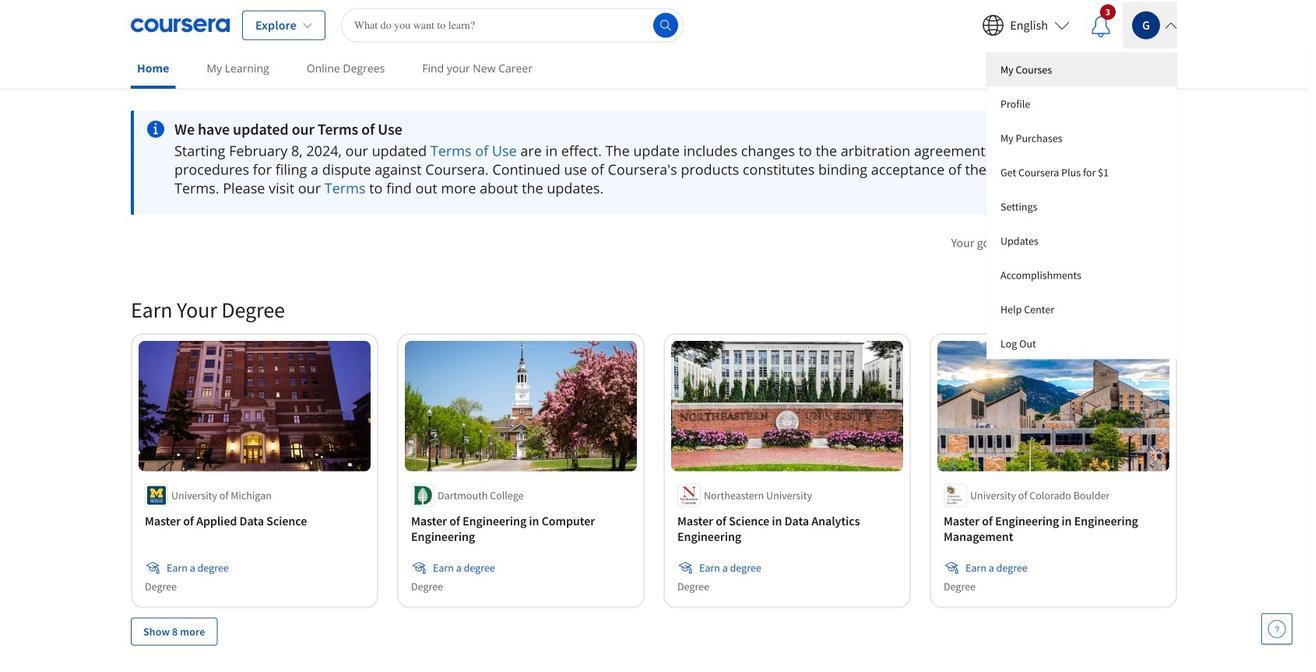 Task type: describe. For each thing, give the bounding box(es) containing it.
earn your degree collection element
[[122, 271, 1187, 661]]

help center image
[[1268, 620, 1287, 639]]

coursera image
[[131, 13, 230, 38]]



Task type: vqa. For each thing, say whether or not it's contained in the screenshot.
LIST within the Explore Topics and Skills Carousel element
no



Task type: locate. For each thing, give the bounding box(es) containing it.
information: we have updated our terms of use element
[[175, 120, 1067, 139]]

What do you want to learn? text field
[[341, 8, 684, 42]]

main content
[[0, 91, 1309, 661]]

menu
[[987, 53, 1178, 360]]

None search field
[[341, 8, 684, 42]]



